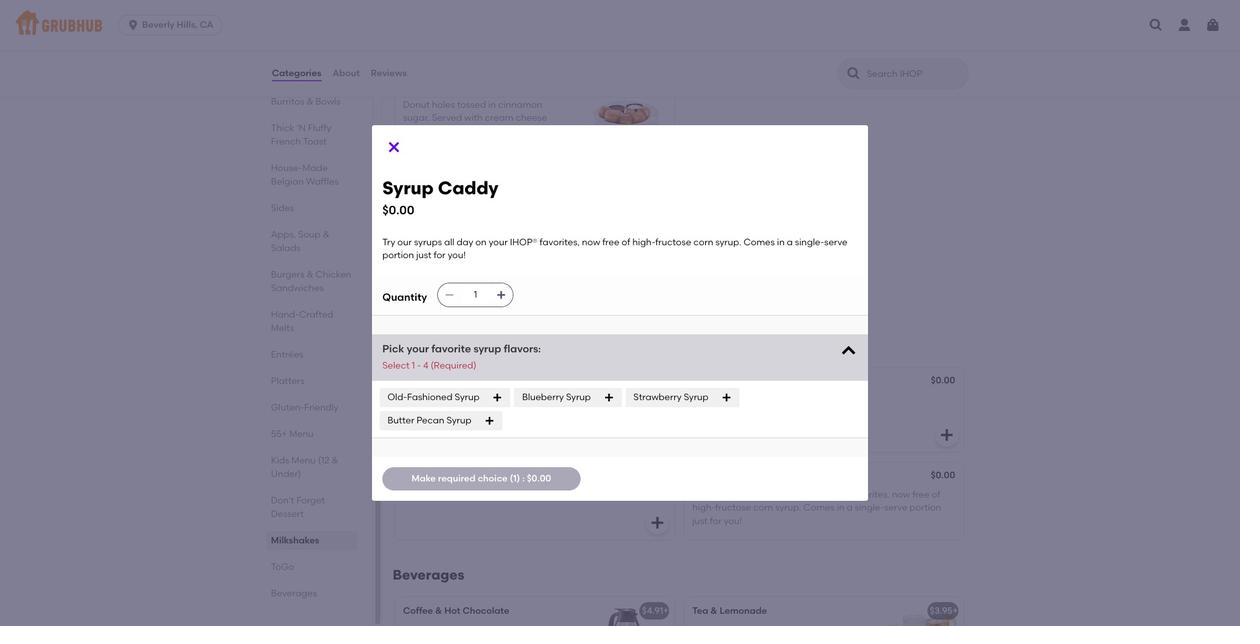 Task type: locate. For each thing, give the bounding box(es) containing it.
biscuit
[[511, 4, 540, 15]]

1 vertical spatial now
[[892, 490, 910, 501]]

& up sandwiches
[[307, 269, 314, 280]]

with down flaky
[[435, 17, 453, 28]]

:
[[522, 473, 525, 484]]

1 vertical spatial just
[[692, 516, 708, 527]]

0 vertical spatial comes
[[744, 237, 775, 248]]

about
[[332, 68, 360, 79]]

reviews
[[371, 68, 407, 79]]

svg image inside main navigation navigation
[[1148, 17, 1164, 33]]

1 vertical spatial milkshakes
[[271, 535, 320, 546]]

sides
[[271, 203, 294, 214]]

with down decadent
[[727, 17, 746, 28]]

1 vertical spatial ihop®
[[820, 490, 848, 501]]

cream
[[485, 112, 513, 123]]

0 horizontal spatial +
[[663, 606, 669, 617]]

1 vertical spatial syrups
[[724, 490, 752, 501]]

1 horizontal spatial comes
[[803, 503, 835, 514]]

with down tossed
[[464, 112, 483, 123]]

menu left (12
[[292, 455, 316, 466]]

0 horizontal spatial milkshakes
[[271, 535, 320, 546]]

1 vertical spatial for
[[710, 516, 722, 527]]

syrup right strawberry
[[684, 392, 709, 403]]

cheese
[[516, 112, 547, 123]]

french
[[271, 136, 301, 147]]

0 horizontal spatial for
[[434, 250, 445, 261]]

0 vertical spatial old-
[[403, 44, 423, 55]]

2 vertical spatial in
[[837, 503, 845, 514]]

friendly
[[305, 402, 339, 413]]

0 vertical spatial your
[[489, 237, 508, 248]]

0 vertical spatial corn
[[693, 237, 713, 248]]

cream,
[[500, 253, 532, 264]]

0 vertical spatial our
[[534, 30, 548, 41]]

togo inside the togo togo
[[393, 342, 413, 351]]

+ for $3.95
[[953, 606, 958, 617]]

syrup right the pecan
[[447, 415, 471, 426]]

chicken
[[316, 269, 352, 280]]

1 vertical spatial your
[[407, 343, 429, 355]]

0 vertical spatial ihop®
[[510, 237, 537, 248]]

syrup caddy $0.00
[[382, 177, 503, 217]]

0 vertical spatial portion
[[382, 250, 414, 261]]

ultimate chocolate cake image
[[867, 0, 964, 62]]

your
[[489, 237, 508, 248], [407, 343, 429, 355], [799, 490, 818, 501]]

single-
[[795, 237, 824, 248], [855, 503, 884, 514]]

old-fashioned syrup
[[388, 392, 479, 403]]

premium
[[443, 253, 483, 264]]

0 horizontal spatial sugar.
[[403, 112, 430, 123]]

1 vertical spatial our
[[397, 237, 412, 248]]

0 horizontal spatial our
[[397, 237, 412, 248]]

0 vertical spatial sugar.
[[496, 57, 522, 68]]

caramel
[[502, 125, 538, 136]]

0 vertical spatial fashioned
[[423, 44, 468, 55]]

blueberry
[[522, 392, 564, 403]]

togo up select
[[393, 342, 413, 351]]

sandwiches
[[271, 283, 324, 294]]

1 horizontal spatial beverages
[[393, 567, 464, 583]]

0 vertical spatial beverages
[[393, 567, 464, 583]]

1 horizontal spatial syrup.
[[775, 503, 801, 514]]

& right (12
[[332, 455, 339, 466]]

with inside the shake it to the next level with hand- scooped premium ice cream, vanilla, real milk and whipped topping.
[[510, 240, 529, 251]]

& inside 'apps, soup & salads'
[[323, 229, 330, 240]]

whipped down ice
[[462, 266, 500, 277]]

sugar. down donut
[[403, 112, 430, 123]]

it
[[432, 240, 438, 251]]

1 horizontal spatial just
[[692, 516, 708, 527]]

burritos & bowls
[[271, 96, 341, 107]]

1 vertical spatial old-
[[388, 392, 407, 403]]

1 horizontal spatial on
[[728, 30, 739, 41]]

condiments right no
[[418, 471, 472, 482]]

0 vertical spatial whipped
[[498, 44, 536, 55]]

svg image
[[1205, 17, 1221, 33], [127, 19, 140, 32], [386, 139, 402, 155], [492, 393, 503, 403], [721, 393, 732, 403], [484, 416, 495, 426], [650, 427, 665, 443], [939, 427, 955, 443]]

& right soup
[[323, 229, 330, 240]]

syrup down "sauce."
[[382, 177, 434, 199]]

to
[[440, 240, 449, 251]]

a
[[485, 30, 491, 41], [742, 30, 748, 41], [787, 237, 793, 248], [847, 503, 853, 514]]

0 vertical spatial condiments
[[692, 376, 747, 387]]

togo down dessert
[[271, 562, 294, 573]]

belgian
[[271, 176, 304, 187]]

portion
[[382, 250, 414, 261], [910, 503, 941, 514]]

your inside pick your favorite syrup flavors: select 1 - 4 (required)
[[407, 343, 429, 355]]

house-made belgian waffles
[[271, 163, 339, 187]]

1 horizontal spatial single-
[[855, 503, 884, 514]]

you!
[[448, 250, 466, 261], [724, 516, 742, 527]]

0 vertical spatial syrups
[[414, 237, 442, 248]]

milk
[[422, 266, 440, 277]]

0 vertical spatial just
[[416, 250, 431, 261]]

$0.00
[[382, 203, 414, 217], [931, 375, 955, 386], [642, 376, 667, 387], [931, 470, 955, 481], [527, 473, 551, 484]]

cake
[[825, 4, 847, 15]]

0 horizontal spatial portion
[[382, 250, 414, 261]]

1 vertical spatial whipped
[[462, 266, 500, 277]]

svg image
[[1148, 17, 1164, 33], [939, 37, 955, 53], [444, 290, 455, 301], [496, 290, 506, 301], [840, 343, 858, 361], [604, 393, 614, 403], [650, 515, 665, 531]]

1 horizontal spatial high-
[[692, 503, 715, 514]]

burritos
[[271, 96, 305, 107]]

on inside a decadent slice of chocolate cake layered with velvety chocolate mousse on a chocolate cookie crust with chocolate ganache.
[[728, 30, 739, 41]]

& right icing
[[426, 125, 433, 136]]

& up fresh
[[403, 17, 410, 28]]

syrup down (required)
[[455, 392, 479, 403]]

condiments up the strawberry syrup
[[692, 376, 747, 387]]

syrup,
[[470, 44, 496, 55]]

0 vertical spatial high-
[[632, 237, 655, 248]]

1 horizontal spatial condiments
[[692, 376, 747, 387]]

0 vertical spatial favorites,
[[540, 237, 580, 248]]

0 horizontal spatial in
[[488, 99, 496, 110]]

fluffy
[[308, 123, 332, 134]]

$3.95
[[930, 606, 953, 617]]

1 vertical spatial menu
[[292, 455, 316, 466]]

all
[[444, 237, 454, 248], [754, 490, 764, 501]]

about button
[[332, 50, 360, 97]]

don't forget dessert
[[271, 495, 325, 520]]

a inside a decadent slice of chocolate cake layered with velvety chocolate mousse on a chocolate cookie crust with chocolate ganache.
[[742, 30, 748, 41]]

0 horizontal spatial high-
[[632, 237, 655, 248]]

0 vertical spatial day
[[457, 237, 473, 248]]

in
[[488, 99, 496, 110], [777, 237, 785, 248], [837, 503, 845, 514]]

& inside kids menu (12 & under)
[[332, 455, 339, 466]]

pick
[[382, 343, 404, 355]]

0 vertical spatial all
[[444, 237, 454, 248]]

main navigation navigation
[[0, 0, 1240, 50]]

sugar. down drizzle
[[496, 57, 522, 68]]

just
[[416, 250, 431, 261], [692, 516, 708, 527]]

of inside a decadent slice of chocolate cake layered with velvety chocolate mousse on a chocolate cookie crust with chocolate ganache.
[[768, 4, 777, 15]]

0 vertical spatial on
[[728, 30, 739, 41]]

donut holes tossed in cinnamon sugar. served with cream cheese icing & dulce de leche caramel sauce. button
[[395, 73, 674, 156]]

1 vertical spatial single-
[[855, 503, 884, 514]]

1 horizontal spatial now
[[892, 490, 910, 501]]

0 horizontal spatial fructose
[[655, 237, 691, 248]]

0 vertical spatial you!
[[448, 250, 466, 261]]

condiments
[[692, 376, 747, 387], [418, 471, 472, 482]]

0 vertical spatial serve
[[824, 237, 847, 248]]

1 horizontal spatial our
[[534, 30, 548, 41]]

toast
[[303, 136, 327, 147]]

syrup inside syrup caddy $0.00
[[382, 177, 434, 199]]

fashioned down silverware
[[407, 392, 453, 403]]

0 horizontal spatial try
[[382, 237, 395, 248]]

1 vertical spatial serve
[[884, 503, 907, 514]]

with inside the donut holes tossed in cinnamon sugar. served with cream cheese icing & dulce de leche caramel sauce.
[[464, 112, 483, 123]]

1 vertical spatial togo
[[393, 342, 413, 351]]

old- down fresh
[[403, 44, 423, 55]]

Input item quantity number field
[[461, 284, 490, 307]]

0 vertical spatial syrup.
[[715, 237, 741, 248]]

coffee & hot chocolate
[[403, 606, 509, 617]]

whipped down drizzle
[[498, 44, 536, 55]]

1 vertical spatial favorites,
[[850, 490, 890, 501]]

in inside the donut holes tossed in cinnamon sugar. served with cream cheese icing & dulce de leche caramel sauce.
[[488, 99, 496, 110]]

old- up butter
[[388, 392, 407, 403]]

our inside warm & flaky buttermilk biscuit split & filled with cheesecake mousse, fresh strawberries, a drizzle of our old-fashioned syrup, whipped topping & powdered sugar.
[[534, 30, 548, 41]]

fashioned down strawberries,
[[423, 44, 468, 55]]

1 vertical spatial you!
[[724, 516, 742, 527]]

0 horizontal spatial syrups
[[414, 237, 442, 248]]

&
[[432, 4, 439, 15], [403, 17, 410, 28], [440, 57, 446, 68], [307, 96, 314, 107], [426, 125, 433, 136], [323, 229, 330, 240], [307, 269, 314, 280], [332, 455, 339, 466], [435, 606, 442, 617], [710, 606, 717, 617]]

1 horizontal spatial all
[[754, 490, 764, 501]]

1 horizontal spatial +
[[953, 606, 958, 617]]

1 vertical spatial condiments
[[418, 471, 472, 482]]

+
[[663, 606, 669, 617], [953, 606, 958, 617]]

1 vertical spatial corn
[[753, 503, 773, 514]]

chocolate
[[779, 4, 823, 15], [780, 17, 825, 28], [750, 30, 794, 41], [713, 44, 757, 55]]

0 vertical spatial togo
[[393, 324, 428, 340]]

0 horizontal spatial ihop®
[[510, 237, 537, 248]]

on
[[728, 30, 739, 41], [475, 237, 487, 248], [785, 490, 797, 501]]

2 horizontal spatial on
[[785, 490, 797, 501]]

2 + from the left
[[953, 606, 958, 617]]

togo
[[393, 324, 428, 340], [393, 342, 413, 351], [271, 562, 294, 573]]

warm & flaky buttermilk biscuit split & filled with cheesecake mousse, fresh strawberries, a drizzle of our old-fashioned syrup, whipped topping & powdered sugar. button
[[395, 0, 674, 68]]

icing
[[403, 125, 424, 136]]

1 horizontal spatial try
[[692, 490, 705, 501]]

1 horizontal spatial sugar.
[[496, 57, 522, 68]]

milkshakes down "sauce."
[[393, 183, 468, 199]]

0 vertical spatial in
[[488, 99, 496, 110]]

togo up pick
[[393, 324, 428, 340]]

tea & lemonade image
[[867, 597, 964, 626]]

0 horizontal spatial you!
[[448, 250, 466, 261]]

chocolate
[[463, 606, 509, 617]]

0 horizontal spatial corn
[[693, 237, 713, 248]]

lemonade
[[720, 606, 767, 617]]

milkshakes down dessert
[[271, 535, 320, 546]]

0 horizontal spatial free
[[602, 237, 619, 248]]

soup
[[298, 229, 321, 240]]

with up cream,
[[510, 240, 529, 251]]

$4.91
[[642, 606, 663, 617]]

1 vertical spatial on
[[475, 237, 487, 248]]

try
[[382, 237, 395, 248], [692, 490, 705, 501]]

mousse
[[692, 30, 726, 41]]

strawberry syrup
[[633, 392, 709, 403]]

comes
[[744, 237, 775, 248], [803, 503, 835, 514]]

1 + from the left
[[663, 606, 669, 617]]

0 vertical spatial single-
[[795, 237, 824, 248]]

menu
[[290, 429, 314, 440], [292, 455, 316, 466]]

blueberry syrup
[[522, 392, 591, 403]]

sauce.
[[403, 139, 432, 150]]

syrups
[[414, 237, 442, 248], [724, 490, 752, 501]]

syrup
[[474, 343, 501, 355]]

crafted
[[299, 309, 334, 320]]

2 horizontal spatial in
[[837, 503, 845, 514]]

ice
[[485, 253, 498, 264]]

dessert
[[271, 509, 304, 520]]

0 horizontal spatial beverages
[[271, 588, 317, 599]]

1 horizontal spatial favorites,
[[850, 490, 890, 501]]

& right topping
[[440, 57, 446, 68]]

0 horizontal spatial day
[[457, 237, 473, 248]]

2 vertical spatial togo
[[271, 562, 294, 573]]

hot
[[444, 606, 460, 617]]

of
[[768, 4, 777, 15], [523, 30, 532, 41], [622, 237, 630, 248], [932, 490, 940, 501]]

burgers
[[271, 269, 305, 280]]

menu inside kids menu (12 & under)
[[292, 455, 316, 466]]

beverages
[[393, 567, 464, 583], [271, 588, 317, 599]]

search icon image
[[846, 66, 862, 81]]

-
[[417, 360, 421, 371]]

svg image inside beverly hills, ca button
[[127, 19, 140, 32]]

menu right 55+
[[290, 429, 314, 440]]

beverly hills, ca button
[[118, 15, 227, 36]]



Task type: vqa. For each thing, say whether or not it's contained in the screenshot.
food
no



Task type: describe. For each thing, give the bounding box(es) containing it.
'n
[[297, 123, 306, 134]]

melts
[[271, 323, 294, 334]]

layered
[[692, 17, 725, 28]]

hand-crafted melts
[[271, 309, 334, 334]]

under)
[[271, 469, 301, 480]]

whipped inside warm & flaky buttermilk biscuit split & filled with cheesecake mousse, fresh strawberries, a drizzle of our old-fashioned syrup, whipped topping & powdered sugar.
[[498, 44, 536, 55]]

level
[[489, 240, 508, 251]]

sugar. inside warm & flaky buttermilk biscuit split & filled with cheesecake mousse, fresh strawberries, a drizzle of our old-fashioned syrup, whipped topping & powdered sugar.
[[496, 57, 522, 68]]

1 vertical spatial day
[[767, 490, 783, 501]]

1 vertical spatial all
[[754, 490, 764, 501]]

& left flaky
[[432, 4, 439, 15]]

coffee & hot chocolate image
[[577, 597, 674, 626]]

0 horizontal spatial syrup.
[[715, 237, 741, 248]]

1 horizontal spatial for
[[710, 516, 722, 527]]

a decadent slice of chocolate cake layered with velvety chocolate mousse on a chocolate cookie crust with chocolate ganache.
[[692, 4, 849, 55]]

apps, soup & salads
[[271, 229, 330, 254]]

real
[[403, 266, 420, 277]]

dulce
[[435, 125, 460, 136]]

cheesecake
[[456, 17, 508, 28]]

kids
[[271, 455, 290, 466]]

0 horizontal spatial now
[[582, 237, 600, 248]]

1 horizontal spatial you!
[[724, 516, 742, 527]]

& right tea
[[710, 606, 717, 617]]

togo for togo
[[271, 562, 294, 573]]

0 horizontal spatial all
[[444, 237, 454, 248]]

1 vertical spatial try our syrups all day on your ihop® favorites, now free of high-fructose corn syrup. comes in a single-serve portion just for you!
[[692, 490, 941, 527]]

don't
[[271, 495, 295, 506]]

no
[[403, 471, 416, 482]]

1 vertical spatial fructose
[[715, 503, 751, 514]]

next
[[468, 240, 486, 251]]

coffee
[[403, 606, 433, 617]]

with down mousse
[[692, 44, 711, 55]]

0 horizontal spatial single-
[[795, 237, 824, 248]]

55+
[[271, 429, 287, 440]]

kids menu (12 & under)
[[271, 455, 339, 480]]

de
[[462, 125, 473, 136]]

1 vertical spatial beverages
[[271, 588, 317, 599]]

decadent
[[701, 4, 744, 15]]

cookie
[[796, 30, 825, 41]]

crust
[[828, 30, 849, 41]]

slice
[[746, 4, 766, 15]]

0 vertical spatial free
[[602, 237, 619, 248]]

& inside burgers & chicken sandwiches
[[307, 269, 314, 280]]

thick 'n fluffy french toast
[[271, 123, 332, 147]]

silverware
[[403, 376, 449, 387]]

2 vertical spatial on
[[785, 490, 797, 501]]

ganache.
[[759, 44, 801, 55]]

salads
[[271, 243, 301, 254]]

apps,
[[271, 229, 296, 240]]

0 horizontal spatial on
[[475, 237, 487, 248]]

a inside warm & flaky buttermilk biscuit split & filled with cheesecake mousse, fresh strawberries, a drizzle of our old-fashioned syrup, whipped topping & powdered sugar.
[[485, 30, 491, 41]]

1 horizontal spatial syrups
[[724, 490, 752, 501]]

hand-
[[271, 309, 299, 320]]

drizzle
[[493, 30, 521, 41]]

& left bowls
[[307, 96, 314, 107]]

choice
[[478, 473, 508, 484]]

bowls
[[316, 96, 341, 107]]

Search IHOP search field
[[865, 68, 964, 80]]

fashioned inside warm & flaky buttermilk biscuit split & filled with cheesecake mousse, fresh strawberries, a drizzle of our old-fashioned syrup, whipped topping & powdered sugar.
[[423, 44, 468, 55]]

2 vertical spatial your
[[799, 490, 818, 501]]

1 vertical spatial fashioned
[[407, 392, 453, 403]]

1 horizontal spatial your
[[489, 237, 508, 248]]

togo togo
[[393, 324, 428, 351]]

condiments inside button
[[418, 471, 472, 482]]

0 horizontal spatial favorites,
[[540, 237, 580, 248]]

filled
[[412, 17, 433, 28]]

warm
[[403, 4, 430, 15]]

1 horizontal spatial milkshakes
[[393, 183, 468, 199]]

new fresh strawberries & cream biscuit image
[[577, 0, 674, 62]]

no condiments
[[403, 471, 472, 482]]

favorite
[[431, 343, 471, 355]]

1 vertical spatial syrup.
[[775, 503, 801, 514]]

togo for togo togo
[[393, 324, 428, 340]]

fresh
[[403, 30, 424, 41]]

(required)
[[431, 360, 476, 371]]

categories button
[[271, 50, 322, 97]]

house-made milkshakes image
[[577, 213, 674, 297]]

old- inside warm & flaky buttermilk biscuit split & filled with cheesecake mousse, fresh strawberries, a drizzle of our old-fashioned syrup, whipped topping & powdered sugar.
[[403, 44, 423, 55]]

+ for $4.91
[[663, 606, 669, 617]]

powdered
[[449, 57, 493, 68]]

velvety
[[748, 17, 778, 28]]

& inside the donut holes tossed in cinnamon sugar. served with cream cheese icing & dulce de leche caramel sauce.
[[426, 125, 433, 136]]

hills,
[[177, 19, 198, 30]]

2 horizontal spatial our
[[707, 490, 722, 501]]

0 vertical spatial for
[[434, 250, 445, 261]]

the
[[451, 240, 465, 251]]

scooped
[[403, 253, 441, 264]]

shake
[[403, 240, 430, 251]]

categories
[[272, 68, 321, 79]]

$0.00 inside syrup caddy $0.00
[[382, 203, 414, 217]]

1 horizontal spatial free
[[912, 490, 929, 501]]

caddy
[[438, 177, 499, 199]]

quantity
[[382, 291, 427, 303]]

make required choice (1) : $0.00
[[412, 473, 551, 484]]

holes
[[432, 99, 455, 110]]

a decadent slice of chocolate cake layered with velvety chocolate mousse on a chocolate cookie crust with chocolate ganache. button
[[685, 0, 964, 62]]

0 vertical spatial fructose
[[655, 237, 691, 248]]

split
[[542, 4, 560, 15]]

whipped inside the shake it to the next level with hand- scooped premium ice cream, vanilla, real milk and whipped topping.
[[462, 266, 500, 277]]

sugar. inside the donut holes tossed in cinnamon sugar. served with cream cheese icing & dulce de leche caramel sauce.
[[403, 112, 430, 123]]

beverly hills, ca
[[142, 19, 213, 30]]

mousse,
[[511, 17, 547, 28]]

(12
[[318, 455, 330, 466]]

55+ menu
[[271, 429, 314, 440]]

1 vertical spatial try
[[692, 490, 705, 501]]

ca
[[200, 19, 213, 30]]

$3.95 +
[[930, 606, 958, 617]]

reviews button
[[370, 50, 407, 97]]

hand-
[[531, 240, 558, 251]]

flavors:
[[504, 343, 541, 355]]

of inside warm & flaky buttermilk biscuit split & filled with cheesecake mousse, fresh strawberries, a drizzle of our old-fashioned syrup, whipped topping & powdered sugar.
[[523, 30, 532, 41]]

donut
[[403, 99, 430, 110]]

a
[[692, 4, 699, 15]]

buttermilk
[[464, 4, 509, 15]]

cinnamon dippers image
[[577, 73, 674, 156]]

1 horizontal spatial ihop®
[[820, 490, 848, 501]]

menu for kids
[[292, 455, 316, 466]]

served
[[432, 112, 462, 123]]

pecan
[[417, 415, 444, 426]]

butter
[[388, 415, 414, 426]]

1
[[412, 360, 415, 371]]

flaky
[[441, 4, 462, 15]]

topping.
[[502, 266, 539, 277]]

with inside warm & flaky buttermilk biscuit split & filled with cheesecake mousse, fresh strawberries, a drizzle of our old-fashioned syrup, whipped topping & powdered sugar.
[[435, 17, 453, 28]]

1 vertical spatial in
[[777, 237, 785, 248]]

butter pecan syrup
[[388, 415, 471, 426]]

shake it to the next level with hand- scooped premium ice cream, vanilla, real milk and whipped topping. button
[[395, 213, 674, 297]]

0 vertical spatial try our syrups all day on your ihop® favorites, now free of high-fructose corn syrup. comes in a single-serve portion just for you!
[[382, 237, 850, 261]]

gluten-friendly
[[271, 402, 339, 413]]

menu for 55+
[[290, 429, 314, 440]]

syrup right blueberry
[[566, 392, 591, 403]]

pick your favorite syrup flavors: select 1 - 4 (required)
[[382, 343, 541, 371]]

1 vertical spatial portion
[[910, 503, 941, 514]]

gluten-
[[271, 402, 305, 413]]

silverware image
[[577, 368, 674, 452]]

forget
[[297, 495, 325, 506]]

& left hot
[[435, 606, 442, 617]]

$4.91 +
[[642, 606, 669, 617]]



